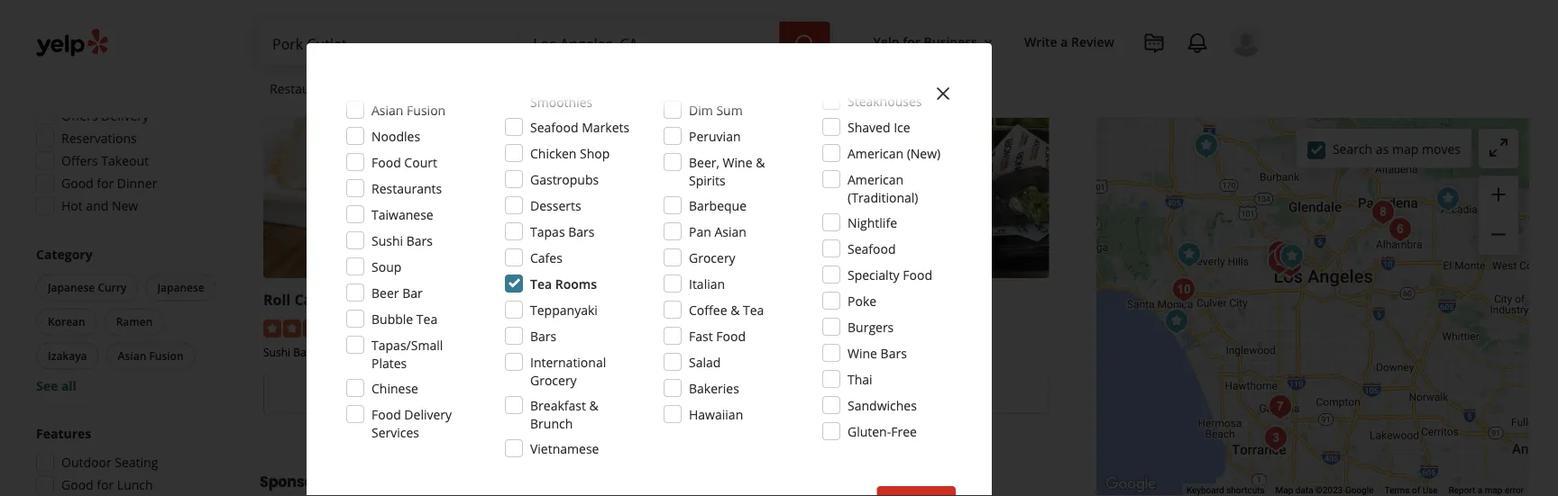 Task type: vqa. For each thing, say whether or not it's contained in the screenshot.
24 chevron down v2 icon to the middle
no



Task type: describe. For each thing, give the bounding box(es) containing it.
data
[[1296, 486, 1314, 497]]

order for roll call - koreatown
[[352, 385, 392, 405]]

delivery for offers delivery
[[101, 107, 149, 124]]

thai
[[848, 371, 873, 388]]

outdoor
[[61, 455, 112, 472]]

teppanyaki
[[530, 302, 598, 319]]

salad
[[689, 354, 721, 371]]

sushi for weroll nori
[[797, 346, 824, 360]]

sushi bars
[[372, 232, 433, 249]]

seafood markets
[[530, 119, 630, 136]]

2 horizontal spatial fusion
[[659, 346, 692, 360]]

business
[[924, 33, 978, 50]]

& right coffee
[[731, 302, 740, 319]]

free
[[891, 423, 917, 441]]

results
[[341, 473, 394, 493]]

noodles
[[372, 128, 420, 145]]

fusion inside button
[[149, 349, 184, 364]]

use
[[1423, 486, 1438, 497]]

order now link for roll call - koreatown
[[263, 375, 516, 415]]

error
[[1505, 486, 1524, 497]]

japanese for japanese
[[157, 281, 204, 295]]

peruvian
[[689, 128, 741, 145]]

1 vertical spatial restaurants
[[372, 180, 442, 197]]

markets
[[582, 119, 630, 136]]

open for nori
[[866, 415, 900, 432]]

1 horizontal spatial grocery
[[689, 249, 736, 267]]

expand map image
[[1488, 137, 1510, 159]]

barbeque
[[689, 197, 747, 214]]

rooms
[[555, 276, 597, 293]]

(new)
[[907, 145, 941, 162]]

marugame
[[530, 291, 608, 310]]

beer bar
[[372, 285, 423, 302]]

map
[[1276, 486, 1294, 497]]

terms of use link
[[1385, 486, 1438, 497]]

google image
[[1101, 474, 1161, 497]]

1 horizontal spatial fast
[[855, 346, 876, 360]]

notifications image
[[1187, 32, 1209, 54]]

koreatown
[[333, 291, 413, 310]]

4.3
[[368, 319, 386, 336]]

juice bars & smoothies
[[530, 75, 600, 110]]

sushi for roll call - koreatown
[[263, 346, 290, 360]]

0 horizontal spatial tea
[[417, 311, 438, 328]]

search
[[1333, 140, 1373, 158]]

beer, wine & spirits
[[689, 154, 765, 189]]

0 horizontal spatial fast
[[689, 328, 713, 345]]

©2023
[[1316, 486, 1343, 497]]

takeout
[[101, 152, 149, 170]]

services inside "business categories" element
[[566, 80, 614, 97]]

international
[[530, 354, 606, 371]]

features
[[36, 426, 91, 443]]

kyoto gyukatsu image
[[1383, 212, 1419, 248]]

dinner
[[117, 175, 157, 192]]

hurry curry of tokyo image
[[1166, 272, 1202, 308]]

curry
[[98, 281, 127, 295]]

write a review
[[1025, 33, 1115, 50]]

dialog containing juice bars & smoothies
[[0, 0, 1559, 497]]

keyboard shortcuts
[[1187, 486, 1265, 497]]

offers for offers takeout
[[61, 152, 98, 170]]

shaved ice
[[848, 119, 911, 136]]

search image
[[794, 33, 816, 55]]

restaurants link
[[255, 65, 380, 117]]

marugame udon - arcadia link
[[530, 291, 717, 310]]

italian
[[689, 276, 725, 293]]

food down noodles
[[372, 154, 401, 171]]

reservations
[[61, 130, 137, 147]]

offers takeout
[[61, 152, 149, 170]]

keyboard
[[1187, 486, 1225, 497]]

breakfast & brunch
[[530, 397, 599, 432]]

bubble tea
[[372, 311, 438, 328]]

(43 reviews)
[[923, 319, 993, 336]]

kingtonkatsu image
[[1273, 247, 1309, 283]]

roll call - koreatown link
[[263, 291, 413, 310]]

wine inside beer, wine & spirits
[[723, 154, 753, 171]]

american for american (new)
[[848, 145, 904, 162]]

offers for offers delivery
[[61, 107, 98, 124]]

services inside food delivery services
[[372, 424, 419, 441]]

food right the specialty
[[903, 267, 933, 284]]

a for report
[[1478, 486, 1483, 497]]

bar
[[402, 285, 423, 302]]

yelp for business button
[[866, 25, 1003, 58]]

food,
[[878, 346, 906, 360]]

& inside the breakfast & brunch
[[589, 397, 599, 414]]

report a map error link
[[1449, 486, 1524, 497]]

good for good for lunch
[[61, 477, 94, 494]]

user actions element
[[859, 23, 1288, 134]]

zoom out image
[[1488, 224, 1510, 246]]

offers delivery
[[61, 107, 149, 124]]

japanese curry button
[[36, 275, 138, 302]]

2 horizontal spatial japanese
[[909, 346, 955, 360]]

bars for sushi
[[407, 232, 433, 249]]

now for weroll nori
[[930, 385, 961, 405]]

outdoor seating
[[61, 455, 158, 472]]

shortcuts
[[1227, 486, 1265, 497]]

wine bars
[[848, 345, 907, 362]]

see all
[[36, 378, 77, 395]]

chicken shop
[[530, 145, 610, 162]]

(580
[[389, 319, 415, 336]]

king donkatsu image
[[1262, 235, 1298, 271]]

food inside food delivery services
[[372, 406, 401, 423]]

sushi bars, fast food, japanese
[[797, 346, 955, 360]]

report
[[1449, 486, 1476, 497]]

(traditional)
[[848, 189, 919, 206]]

all
[[61, 378, 77, 395]]

gluten-free
[[848, 423, 917, 441]]

bars for juice
[[561, 75, 587, 92]]

fast food
[[689, 328, 746, 345]]

korean button
[[36, 309, 97, 336]]

projects image
[[1144, 32, 1165, 54]]

sum
[[717, 101, 743, 119]]

asian fusion button
[[106, 343, 195, 370]]

suggested
[[36, 56, 100, 73]]

asian down barbeque
[[715, 223, 747, 240]]

tea rooms
[[530, 276, 597, 293]]

close image
[[933, 83, 954, 105]]

terms
[[1385, 486, 1410, 497]]

4.3 (580 reviews)
[[368, 319, 466, 336]]

bubble
[[372, 311, 413, 328]]

yelp
[[874, 33, 900, 50]]

vietnamese
[[530, 441, 599, 458]]

- for get
[[654, 291, 659, 310]]

for for business
[[903, 33, 921, 50]]

& inside juice bars & smoothies
[[591, 75, 600, 92]]

tonkatsu house image
[[1262, 244, 1298, 281]]

moves
[[1422, 140, 1461, 158]]

group containing features
[[31, 425, 224, 497]]

2 pm from the left
[[694, 415, 713, 432]]

1 chinese from the top
[[372, 346, 413, 360]]

new
[[112, 198, 138, 215]]

(349
[[656, 319, 681, 336]]

pm for weroll nori
[[961, 415, 980, 432]]

group containing category
[[32, 246, 224, 395]]

google
[[1346, 486, 1374, 497]]

tapas/small
[[372, 337, 443, 354]]

1 horizontal spatial wine
[[848, 345, 878, 362]]

weroll nori image
[[1172, 237, 1208, 273]]

roll call - koreatown image
[[1274, 239, 1311, 275]]

2 horizontal spatial tea
[[743, 302, 764, 319]]

pm for roll call - koreatown
[[428, 415, 447, 432]]

2 until from the left
[[636, 415, 663, 432]]



Task type: locate. For each thing, give the bounding box(es) containing it.
0 horizontal spatial services
[[372, 424, 419, 441]]

0 vertical spatial a
[[1061, 33, 1068, 50]]

seafood up chicken
[[530, 119, 579, 136]]

0 vertical spatial american
[[848, 145, 904, 162]]

get directions
[[607, 385, 706, 405]]

1 horizontal spatial pm
[[694, 415, 713, 432]]

1 horizontal spatial until
[[636, 415, 663, 432]]

bars,
[[293, 346, 319, 360], [827, 346, 852, 360]]

seating
[[115, 455, 158, 472]]

bars down teppanyaki
[[530, 328, 557, 345]]

dim
[[689, 101, 713, 119]]

until for weroll nori
[[903, 415, 930, 432]]

order
[[352, 385, 392, 405], [886, 385, 926, 405]]

reviews) up the tapas/small
[[418, 319, 466, 336]]

delivery up reservations
[[101, 107, 149, 124]]

map for error
[[1485, 486, 1503, 497]]

1 wako donkasu image from the top
[[1269, 238, 1305, 274]]

japanese for japanese curry
[[48, 281, 95, 295]]

1 horizontal spatial services
[[566, 80, 614, 97]]

1 now from the left
[[396, 385, 427, 405]]

1 horizontal spatial delivery
[[404, 406, 452, 423]]

reviews) down coffee
[[685, 319, 733, 336]]

category
[[36, 246, 93, 263]]

hawaiian
[[689, 406, 743, 423]]

0 vertical spatial chinese
[[372, 346, 413, 360]]

1 vertical spatial offers
[[61, 152, 98, 170]]

chicken
[[530, 145, 577, 162]]

until for roll call - koreatown
[[370, 415, 396, 432]]

japanese, noodles, asian fusion
[[530, 346, 692, 360]]

1 japanese, from the left
[[321, 346, 370, 360]]

0 horizontal spatial a
[[1061, 33, 1068, 50]]

1 horizontal spatial japanese,
[[530, 346, 578, 360]]

map region
[[939, 77, 1559, 497]]

seafood for seafood markets
[[530, 119, 579, 136]]

1 until from the left
[[370, 415, 396, 432]]

order up open until 8:45 pm on the left bottom of page
[[352, 385, 392, 405]]

1 vertical spatial fast
[[855, 346, 876, 360]]

dialog
[[0, 0, 1559, 497]]

0 horizontal spatial order
[[352, 385, 392, 405]]

seafood down "nightlife"
[[848, 240, 896, 258]]

and
[[86, 198, 109, 215]]

bars inside juice bars & smoothies
[[561, 75, 587, 92]]

1 order from the left
[[352, 385, 392, 405]]

delivery down the tapas/small plates
[[404, 406, 452, 423]]

nightlife
[[848, 214, 897, 231]]

1 vertical spatial services
[[372, 424, 419, 441]]

0 horizontal spatial wine
[[723, 154, 753, 171]]

1 horizontal spatial sushi
[[372, 232, 403, 249]]

0 vertical spatial wine
[[723, 154, 753, 171]]

0 horizontal spatial delivery
[[101, 107, 149, 124]]

1 vertical spatial asian fusion
[[118, 349, 184, 364]]

services up "seafood markets"
[[566, 80, 614, 97]]

0 vertical spatial seafood
[[530, 119, 579, 136]]

until left the 8:30
[[903, 415, 930, 432]]

smoothies
[[530, 93, 593, 110]]

food down coffee & tea
[[716, 328, 746, 345]]

2 horizontal spatial pm
[[961, 415, 980, 432]]

weroll
[[797, 291, 847, 310]]

0 horizontal spatial grocery
[[530, 372, 577, 389]]

2 japanese, from the left
[[530, 346, 578, 360]]

2 good from the top
[[61, 477, 94, 494]]

chinese down (580
[[372, 346, 413, 360]]

0 horizontal spatial bars,
[[293, 346, 319, 360]]

fusion down the ramen button
[[149, 349, 184, 364]]

bars down taiwanese
[[407, 232, 433, 249]]

1 horizontal spatial seafood
[[848, 240, 896, 258]]

japanese down category
[[48, 281, 95, 295]]

map right as
[[1393, 140, 1419, 158]]

a
[[1061, 33, 1068, 50], [1478, 486, 1483, 497]]

now
[[396, 385, 427, 405], [930, 385, 961, 405]]

1 horizontal spatial restaurants
[[372, 180, 442, 197]]

0 horizontal spatial restaurants
[[270, 80, 340, 97]]

2 open from the left
[[866, 415, 900, 432]]

1 order now link from the left
[[263, 375, 516, 415]]

2 chinese from the top
[[372, 380, 418, 397]]

until left 8:45
[[370, 415, 396, 432]]

1 horizontal spatial reviews)
[[685, 319, 733, 336]]

japanese inside button
[[157, 281, 204, 295]]

desserts
[[530, 197, 581, 214]]

bars, for call
[[293, 346, 319, 360]]

seafood for seafood
[[848, 240, 896, 258]]

for for lunch
[[97, 477, 114, 494]]

services
[[566, 80, 614, 97], [372, 424, 419, 441]]

0 horizontal spatial sushi
[[263, 346, 290, 360]]

japanese down (43
[[909, 346, 955, 360]]

order now link up open until 8:45 pm on the left bottom of page
[[263, 375, 516, 415]]

bars, down the 4.3 star rating image
[[293, 346, 319, 360]]

1 horizontal spatial asian fusion
[[372, 101, 446, 119]]

cafes
[[530, 249, 563, 267]]

1 horizontal spatial order now link
[[797, 375, 1049, 415]]

None search field
[[258, 22, 834, 65]]

services up results
[[372, 424, 419, 441]]

sushi down the 4.3 star rating image
[[263, 346, 290, 360]]

pm right 8:45
[[428, 415, 447, 432]]

offers up reservations
[[61, 107, 98, 124]]

map for moves
[[1393, 140, 1419, 158]]

kagura image
[[1258, 421, 1294, 457]]

bakeries
[[689, 380, 739, 397]]

good for good for dinner
[[61, 175, 94, 192]]

1 vertical spatial for
[[97, 175, 114, 192]]

3.9 star rating image
[[530, 320, 628, 338]]

map data ©2023 google
[[1276, 486, 1374, 497]]

0 horizontal spatial order now link
[[263, 375, 516, 415]]

fast up salad at the bottom of page
[[689, 328, 713, 345]]

wine right beer,
[[723, 154, 753, 171]]

american down 'shaved ice'
[[848, 145, 904, 162]]

1 order now from the left
[[352, 385, 427, 405]]

asian fusion inside button
[[118, 349, 184, 364]]

kazuki sushi image
[[1189, 128, 1225, 164]]

good up hot
[[61, 175, 94, 192]]

fusion
[[407, 101, 446, 119], [659, 346, 692, 360], [149, 349, 184, 364]]

noodles,
[[581, 346, 626, 360]]

tea right (580
[[417, 311, 438, 328]]

map
[[1393, 140, 1419, 158], [1485, 486, 1503, 497]]

0 horizontal spatial japanese,
[[321, 346, 370, 360]]

0 horizontal spatial order now
[[352, 385, 427, 405]]

for right yelp
[[903, 33, 921, 50]]

0 vertical spatial restaurants
[[270, 80, 340, 97]]

bars right "tapas"
[[568, 223, 595, 240]]

breakfast
[[530, 397, 586, 414]]

(349 reviews)
[[656, 319, 733, 336]]

asian fusion up noodles
[[372, 101, 446, 119]]

now for roll call - koreatown
[[396, 385, 427, 405]]

for down outdoor seating
[[97, 477, 114, 494]]

japanese, down 3.9 star rating image
[[530, 346, 578, 360]]

order now link
[[263, 375, 516, 415], [797, 375, 1049, 415]]

fusion inside dialog
[[407, 101, 446, 119]]

until
[[370, 415, 396, 432], [636, 415, 663, 432], [903, 415, 930, 432]]

tea down cafes
[[530, 276, 552, 293]]

1 vertical spatial delivery
[[404, 406, 452, 423]]

bars down burgers on the right bottom
[[881, 345, 907, 362]]

0 horizontal spatial until
[[370, 415, 396, 432]]

sandwiches
[[848, 397, 917, 414]]

2 horizontal spatial until
[[903, 415, 930, 432]]

zoom in image
[[1488, 184, 1510, 206]]

for for dinner
[[97, 175, 114, 192]]

shaved
[[848, 119, 891, 136]]

4.6 star rating image
[[797, 320, 894, 338]]

0 vertical spatial asian fusion
[[372, 101, 446, 119]]

roll call - koreatown
[[263, 291, 413, 310]]

until left 9:00
[[636, 415, 663, 432]]

0 horizontal spatial -
[[325, 291, 329, 310]]

2 american from the top
[[848, 171, 904, 188]]

chinese down plates
[[372, 380, 418, 397]]

call
[[294, 291, 321, 310]]

asian down the ramen button
[[118, 349, 146, 364]]

shop
[[580, 145, 610, 162]]

1 horizontal spatial map
[[1485, 486, 1503, 497]]

8:45
[[399, 415, 424, 432]]

1 american from the top
[[848, 145, 904, 162]]

pm right the 8:30
[[961, 415, 980, 432]]

for
[[903, 33, 921, 50], [97, 175, 114, 192], [97, 477, 114, 494]]

asian up noodles
[[372, 101, 404, 119]]

reviews) right (43
[[944, 319, 993, 336]]

until 9:00 pm
[[636, 415, 713, 432]]

write
[[1025, 33, 1058, 50]]

a right write
[[1061, 33, 1068, 50]]

0 horizontal spatial open
[[333, 415, 366, 432]]

sushi up soup
[[372, 232, 403, 249]]

order up open until 8:30 pm
[[886, 385, 926, 405]]

fusion up noodles
[[407, 101, 446, 119]]

1 pm from the left
[[428, 415, 447, 432]]

offers down reservations
[[61, 152, 98, 170]]

review
[[1072, 33, 1115, 50]]

0 vertical spatial services
[[566, 80, 614, 97]]

get
[[607, 385, 632, 405]]

0 horizontal spatial asian fusion
[[118, 349, 184, 364]]

group containing suggested
[[31, 55, 224, 221]]

1 horizontal spatial fusion
[[407, 101, 446, 119]]

open down 'sandwiches'
[[866, 415, 900, 432]]

0 horizontal spatial now
[[396, 385, 427, 405]]

hot and new
[[61, 198, 138, 215]]

auto services
[[535, 80, 614, 97]]

3 reviews) from the left
[[944, 319, 993, 336]]

katsu jin image
[[1366, 195, 1402, 231]]

marugame udon - arcadia image
[[1430, 181, 1467, 217]]

restaurants inside restaurants link
[[270, 80, 340, 97]]

1 vertical spatial seafood
[[848, 240, 896, 258]]

tapas bars
[[530, 223, 595, 240]]

delivery inside food delivery services
[[404, 406, 452, 423]]

beer,
[[689, 154, 720, 171]]

japanese button
[[146, 275, 216, 302]]

1 horizontal spatial tea
[[530, 276, 552, 293]]

asian fusion down the ramen button
[[118, 349, 184, 364]]

ramen
[[116, 315, 153, 330]]

- right the udon
[[654, 291, 659, 310]]

order now for weroll nori
[[886, 385, 961, 405]]

open up results
[[333, 415, 366, 432]]

order now for roll call - koreatown
[[352, 385, 427, 405]]

0 vertical spatial fast
[[689, 328, 713, 345]]

2 now from the left
[[930, 385, 961, 405]]

sushi down 4.6 star rating image
[[797, 346, 824, 360]]

dim sum
[[689, 101, 743, 119]]

directions
[[635, 385, 706, 405]]

4.3 star rating image
[[263, 320, 361, 338]]

2 offers from the top
[[61, 152, 98, 170]]

as
[[1376, 140, 1389, 158]]

1 horizontal spatial bars,
[[827, 346, 852, 360]]

grocery up italian
[[689, 249, 736, 267]]

0 horizontal spatial map
[[1393, 140, 1419, 158]]

order for weroll nori
[[886, 385, 926, 405]]

2 horizontal spatial sushi
[[797, 346, 824, 360]]

1 bars, from the left
[[293, 346, 319, 360]]

0 horizontal spatial japanese
[[48, 281, 95, 295]]

food down plates
[[372, 406, 401, 423]]

lunch
[[117, 477, 153, 494]]

1 vertical spatial chinese
[[372, 380, 418, 397]]

1 offers from the top
[[61, 107, 98, 124]]

open for call
[[333, 415, 366, 432]]

pm right 9:00
[[694, 415, 713, 432]]

1 - from the left
[[325, 291, 329, 310]]

bars for wine
[[881, 345, 907, 362]]

2 vertical spatial for
[[97, 477, 114, 494]]

american for american (traditional)
[[848, 171, 904, 188]]

for inside button
[[903, 33, 921, 50]]

1 horizontal spatial a
[[1478, 486, 1483, 497]]

3 until from the left
[[903, 415, 930, 432]]

fusion down (349
[[659, 346, 692, 360]]

weroll nori
[[797, 291, 882, 310]]

& inside beer, wine & spirits
[[756, 154, 765, 171]]

wine up thai
[[848, 345, 878, 362]]

delivery for food delivery services
[[404, 406, 452, 423]]

group
[[31, 55, 224, 221], [1479, 176, 1519, 255], [32, 246, 224, 395], [31, 425, 224, 497]]

2 - from the left
[[654, 291, 659, 310]]

- right call
[[325, 291, 329, 310]]

2 wako donkasu image from the top
[[1269, 246, 1305, 282]]

pan
[[689, 223, 711, 240]]

order now up open until 8:30 pm
[[886, 385, 961, 405]]

1 horizontal spatial open
[[866, 415, 900, 432]]

reviews) for (349 reviews)
[[685, 319, 733, 336]]

a for write
[[1061, 33, 1068, 50]]

wako donkasu image
[[1269, 238, 1305, 274], [1269, 246, 1305, 282]]

(43
[[923, 319, 941, 336]]

1 good from the top
[[61, 175, 94, 192]]

0 vertical spatial for
[[903, 33, 921, 50]]

hot
[[61, 198, 83, 215]]

1 vertical spatial american
[[848, 171, 904, 188]]

2 reviews) from the left
[[685, 319, 733, 336]]

grocery inside "international grocery"
[[530, 372, 577, 389]]

2 order from the left
[[886, 385, 926, 405]]

2 horizontal spatial reviews)
[[944, 319, 993, 336]]

0 vertical spatial grocery
[[689, 249, 736, 267]]

now up the 8:30
[[930, 385, 961, 405]]

bars for tapas
[[568, 223, 595, 240]]

write a review link
[[1017, 25, 1122, 58]]

fast down burgers on the right bottom
[[855, 346, 876, 360]]

izakaya
[[48, 349, 87, 364]]

see all button
[[36, 378, 77, 395]]

0 vertical spatial delivery
[[101, 107, 149, 124]]

3 pm from the left
[[961, 415, 980, 432]]

auto
[[535, 80, 563, 97]]

0 horizontal spatial seafood
[[530, 119, 579, 136]]

international grocery
[[530, 354, 606, 389]]

kagura gardena image
[[1263, 390, 1299, 426]]

& right beer,
[[756, 154, 765, 171]]

good down "outdoor"
[[61, 477, 94, 494]]

2 order now link from the left
[[797, 375, 1049, 415]]

&
[[591, 75, 600, 92], [756, 154, 765, 171], [731, 302, 740, 319], [589, 397, 599, 414]]

1 horizontal spatial order
[[886, 385, 926, 405]]

roll
[[263, 291, 291, 310]]

for down offers takeout
[[97, 175, 114, 192]]

16 chevron down v2 image
[[981, 35, 996, 49]]

tapas
[[530, 223, 565, 240]]

search as map moves
[[1333, 140, 1461, 158]]

tea up the fast food
[[743, 302, 764, 319]]

- for order
[[325, 291, 329, 310]]

0 vertical spatial good
[[61, 175, 94, 192]]

0 horizontal spatial fusion
[[149, 349, 184, 364]]

sushi enya - marina del rey image
[[1159, 304, 1195, 340]]

a right report
[[1478, 486, 1483, 497]]

american up (traditional)
[[848, 171, 904, 188]]

seafood
[[530, 119, 579, 136], [848, 240, 896, 258]]

reviews) for (43 reviews)
[[944, 319, 993, 336]]

tapas/small plates
[[372, 337, 443, 372]]

0 vertical spatial offers
[[61, 107, 98, 124]]

2 order now from the left
[[886, 385, 961, 405]]

1 vertical spatial grocery
[[530, 372, 577, 389]]

0 horizontal spatial reviews)
[[418, 319, 466, 336]]

japanese,
[[321, 346, 370, 360], [530, 346, 578, 360]]

map left error
[[1485, 486, 1503, 497]]

bars, for nori
[[827, 346, 852, 360]]

order now link for weroll nori
[[797, 375, 1049, 415]]

poke
[[848, 293, 877, 310]]

japanese, down 4.3
[[321, 346, 370, 360]]

& left get
[[589, 397, 599, 414]]

american
[[848, 145, 904, 162], [848, 171, 904, 188]]

asian inside asian fusion button
[[118, 349, 146, 364]]

japanese inside button
[[48, 281, 95, 295]]

1 horizontal spatial order now
[[886, 385, 961, 405]]

bars up 'smoothies'
[[561, 75, 587, 92]]

1 horizontal spatial japanese
[[157, 281, 204, 295]]

grocery
[[689, 249, 736, 267], [530, 372, 577, 389]]

2 bars, from the left
[[827, 346, 852, 360]]

sponsored
[[260, 473, 338, 493]]

fast
[[689, 328, 713, 345], [855, 346, 876, 360]]

1 vertical spatial good
[[61, 477, 94, 494]]

1 open from the left
[[333, 415, 366, 432]]

arcadia
[[662, 291, 717, 310]]

0 vertical spatial map
[[1393, 140, 1419, 158]]

asian
[[372, 101, 404, 119], [715, 223, 747, 240], [628, 346, 656, 360], [118, 349, 146, 364]]

order now up open until 8:45 pm on the left bottom of page
[[352, 385, 427, 405]]

1 reviews) from the left
[[418, 319, 466, 336]]

1 horizontal spatial -
[[654, 291, 659, 310]]

sushi bars, japanese, chinese
[[263, 346, 413, 360]]

bars, down 4.6 star rating image
[[827, 346, 852, 360]]

japanese up the ramen button
[[157, 281, 204, 295]]

asian right noodles,
[[628, 346, 656, 360]]

weroll nori link
[[797, 291, 882, 310]]

1 vertical spatial a
[[1478, 486, 1483, 497]]

0 horizontal spatial pm
[[428, 415, 447, 432]]

& up 'smoothies'
[[591, 75, 600, 92]]

grocery down international
[[530, 372, 577, 389]]

1 vertical spatial wine
[[848, 345, 878, 362]]

1 horizontal spatial now
[[930, 385, 961, 405]]

order now link up open until 8:30 pm
[[797, 375, 1049, 415]]

keyboard shortcuts button
[[1187, 485, 1265, 497]]

now up 8:45
[[396, 385, 427, 405]]

american inside american (traditional)
[[848, 171, 904, 188]]

1 vertical spatial map
[[1485, 486, 1503, 497]]

soup
[[372, 258, 402, 276]]

business categories element
[[255, 65, 1263, 117]]



